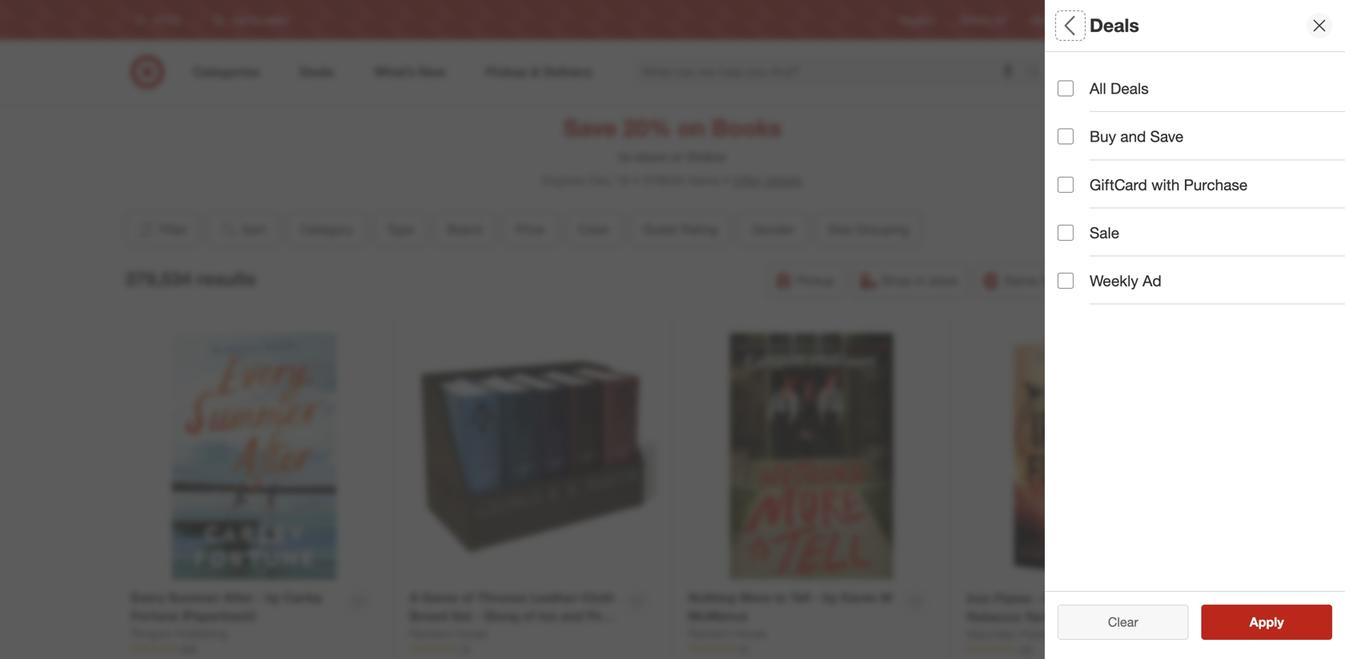 Task type: vqa. For each thing, say whether or not it's contained in the screenshot.
bottommost Product
no



Task type: describe. For each thing, give the bounding box(es) containing it.
0 vertical spatial of
[[462, 591, 474, 606]]

1 r from the left
[[476, 627, 485, 643]]

all
[[1134, 615, 1146, 631]]

after
[[223, 591, 253, 606]]

thrones
[[477, 591, 527, 606]]

every
[[131, 591, 165, 606]]

on
[[678, 114, 706, 142]]

clear button
[[1058, 605, 1189, 641]]

a game of thrones leather-cloth boxed set - (song of ice and fire) by  george r r martin (mixed media product)
[[410, 591, 615, 660]]

1 horizontal spatial size grouping button
[[1058, 263, 1345, 320]]

penguin publishing link
[[131, 626, 227, 642]]

color inside all filters dialog
[[1058, 112, 1097, 130]]

penguin publishing
[[131, 627, 227, 641]]

GiftCard with Purchase checkbox
[[1058, 177, 1074, 193]]

iron flame - (empyrean) - by rebecca yarros (hardcover)
[[967, 591, 1140, 625]]

category
[[300, 222, 353, 238]]

Weekly Ad checkbox
[[1058, 273, 1074, 289]]

0 horizontal spatial color
[[578, 222, 610, 238]]

146 link
[[967, 643, 1214, 657]]

random house link for mcmanus
[[688, 626, 766, 642]]

clear all button
[[1058, 605, 1189, 641]]

or
[[671, 149, 683, 165]]

save inside the deals dialog
[[1150, 127, 1184, 146]]

- inside the a game of thrones leather-cloth boxed set - (song of ice and fire) by  george r r martin (mixed media product)
[[475, 609, 481, 625]]

0 horizontal spatial size
[[828, 222, 852, 238]]

in
[[915, 273, 925, 289]]

results for 379,534 results
[[197, 268, 256, 290]]

penguin
[[131, 627, 172, 641]]

a game of thrones leather-cloth boxed set - (song of ice and fire) by  george r r martin (mixed media product) link
[[410, 589, 619, 660]]

registry link
[[899, 13, 935, 27]]

macmillan
[[967, 628, 1018, 642]]

1 horizontal spatial guest rating button
[[1058, 151, 1345, 207]]

all deals
[[1090, 79, 1149, 98]]

day
[[1041, 273, 1063, 289]]

clear all
[[1100, 615, 1146, 631]]

publishing
[[175, 627, 227, 641]]

tell
[[791, 591, 811, 606]]

carley
[[284, 591, 323, 606]]

save 20% on books in-store or online
[[564, 114, 782, 165]]

1 vertical spatial deals
[[1111, 79, 1149, 98]]

- up yarros
[[1035, 591, 1040, 607]]

leather-
[[531, 591, 582, 606]]

random house for mcmanus
[[688, 627, 766, 641]]

expires
[[543, 173, 585, 188]]

shipping button
[[1130, 264, 1220, 299]]

buy and save
[[1090, 127, 1184, 146]]

type button
[[373, 212, 428, 248]]

offer
[[733, 173, 761, 188]]

200
[[181, 643, 197, 655]]

random for a game of thrones leather-cloth boxed set - (song of ice and fire) by  george r r martin (mixed media product)
[[410, 627, 452, 641]]

target circle
[[1095, 14, 1149, 26]]

set
[[452, 609, 472, 625]]

macmillan publishers link
[[967, 627, 1073, 643]]

brand
[[448, 222, 482, 238]]

weekly ad link
[[961, 13, 1006, 27]]

type
[[387, 222, 414, 238]]

iron flame - (empyrean) - by rebecca yarros (hardcover) link
[[967, 590, 1177, 627]]

search button
[[1019, 54, 1058, 93]]

results for see results
[[1260, 615, 1301, 631]]

10 link
[[688, 642, 935, 656]]

clear for clear
[[1108, 615, 1138, 631]]

every summer after - by carley fortune (paperback)
[[131, 591, 323, 625]]

73 link
[[410, 642, 656, 656]]

details
[[765, 173, 803, 188]]

1 vertical spatial of
[[523, 609, 535, 625]]

379534
[[642, 173, 685, 188]]

0 horizontal spatial rating
[[681, 222, 718, 238]]

0 vertical spatial size grouping
[[828, 222, 909, 238]]

200 link
[[131, 642, 378, 656]]

all filters
[[1058, 14, 1135, 37]]

by inside the iron flame - (empyrean) - by rebecca yarros (hardcover)
[[1125, 591, 1140, 607]]

guest inside all filters dialog
[[1058, 168, 1101, 186]]

weekly ad inside the deals dialog
[[1090, 272, 1162, 290]]

rebecca
[[967, 610, 1021, 625]]

books
[[712, 114, 782, 142]]

Buy and Save checkbox
[[1058, 129, 1074, 145]]

same day delivery button
[[975, 264, 1123, 299]]

random house link for -
[[410, 626, 488, 642]]

0 vertical spatial deals
[[1090, 14, 1139, 37]]

delivery
[[1067, 273, 1113, 289]]

store inside save 20% on books in-store or online
[[636, 149, 667, 165]]

with
[[1152, 176, 1180, 194]]

martin
[[501, 627, 541, 643]]

0 vertical spatial color button
[[1058, 95, 1345, 151]]

sale
[[1090, 224, 1120, 242]]

see results button
[[1202, 605, 1332, 641]]

filters
[[1085, 14, 1135, 37]]

2 r from the left
[[489, 627, 498, 643]]

boxed
[[410, 609, 448, 625]]

20%
[[623, 114, 671, 142]]

379,534 results
[[125, 268, 256, 290]]

0 horizontal spatial grouping
[[856, 222, 909, 238]]

price
[[516, 222, 545, 238]]

m
[[881, 591, 893, 606]]

379534 items
[[642, 173, 720, 188]]

- inside "every summer after - by carley fortune (paperback)"
[[257, 591, 262, 606]]

dec
[[589, 173, 612, 188]]

ice
[[539, 609, 557, 625]]

by inside the a game of thrones leather-cloth boxed set - (song of ice and fire) by  george r r martin (mixed media product)
[[410, 627, 424, 643]]

All Deals checkbox
[[1058, 81, 1074, 97]]

sort button
[[206, 212, 280, 248]]

- up clear all
[[1117, 591, 1122, 607]]

in-
[[619, 149, 636, 165]]

1 vertical spatial guest
[[643, 222, 677, 238]]

0 horizontal spatial ad
[[994, 14, 1006, 26]]

same day delivery
[[1004, 273, 1113, 289]]

73
[[459, 643, 470, 655]]

Include out of stock checkbox
[[1058, 559, 1074, 575]]

iron
[[967, 591, 991, 607]]

house for mcmanus
[[734, 627, 766, 641]]

deals dialog
[[1045, 0, 1345, 660]]

146
[[1017, 644, 1033, 656]]

- inside nothing more to tell - by karen m mcmanus
[[814, 591, 819, 606]]



Task type: locate. For each thing, give the bounding box(es) containing it.
and right buy
[[1121, 127, 1146, 146]]

0 vertical spatial guest rating button
[[1058, 151, 1345, 207]]

1 horizontal spatial random house link
[[688, 626, 766, 642]]

results right "see"
[[1260, 615, 1301, 631]]

0 horizontal spatial guest rating button
[[630, 212, 732, 248]]

all left target
[[1058, 14, 1080, 37]]

offer details
[[733, 173, 803, 188]]

and inside the a game of thrones leather-cloth boxed set - (song of ice and fire) by  george r r martin (mixed media product)
[[561, 609, 583, 625]]

1 horizontal spatial size
[[1058, 280, 1088, 298]]

0 horizontal spatial guest rating
[[643, 222, 718, 238]]

all inside dialog
[[1058, 14, 1080, 37]]

store right in
[[929, 273, 958, 289]]

0 horizontal spatial random house link
[[410, 626, 488, 642]]

ad
[[994, 14, 1006, 26], [1143, 272, 1162, 290]]

random house down mcmanus
[[688, 627, 766, 641]]

1 horizontal spatial guest rating
[[1058, 168, 1152, 186]]

results down the sort button
[[197, 268, 256, 290]]

0 vertical spatial all
[[1058, 14, 1080, 37]]

color down dec
[[578, 222, 610, 238]]

gender down the offer details
[[752, 222, 795, 238]]

1 horizontal spatial of
[[523, 609, 535, 625]]

0 vertical spatial size grouping button
[[815, 212, 923, 248]]

1 vertical spatial guest rating button
[[630, 212, 732, 248]]

apply button
[[1202, 605, 1332, 641]]

1 vertical spatial results
[[1260, 615, 1301, 631]]

2 random house link from the left
[[688, 626, 766, 642]]

sort
[[242, 222, 267, 238]]

house for -
[[455, 627, 488, 641]]

more
[[740, 591, 771, 606]]

pickup button
[[767, 264, 845, 299]]

0 vertical spatial rating
[[1105, 168, 1152, 186]]

1 horizontal spatial ad
[[1143, 272, 1162, 290]]

guest rating down buy
[[1058, 168, 1152, 186]]

random house link down set
[[410, 626, 488, 642]]

size grouping inside all filters dialog
[[1058, 280, 1159, 298]]

and up (mixed
[[561, 609, 583, 625]]

0 horizontal spatial of
[[462, 591, 474, 606]]

random for nothing more to tell - by karen m mcmanus
[[688, 627, 731, 641]]

filter
[[159, 222, 187, 238]]

1 vertical spatial color button
[[565, 212, 623, 248]]

weekly right registry
[[961, 14, 991, 26]]

0 vertical spatial guest
[[1058, 168, 1101, 186]]

cloth
[[582, 591, 615, 606]]

1 horizontal spatial grouping
[[1092, 280, 1159, 298]]

iron flame - (empyrean) - by rebecca yarros (hardcover) image
[[967, 334, 1214, 581]]

offer details button
[[720, 172, 803, 190]]

2 random house from the left
[[688, 627, 766, 641]]

a
[[410, 591, 418, 606]]

all right all deals option
[[1090, 79, 1106, 98]]

1 horizontal spatial r
[[489, 627, 498, 643]]

0 vertical spatial color
[[1058, 112, 1097, 130]]

store left or at the top of the page
[[636, 149, 667, 165]]

to
[[775, 591, 787, 606]]

nothing more to tell - by karen m mcmanus image
[[688, 334, 935, 580]]

save inside save 20% on books in-store or online
[[564, 114, 617, 142]]

What can we help you find? suggestions appear below search field
[[632, 54, 1031, 90]]

1 horizontal spatial all
[[1090, 79, 1106, 98]]

1 horizontal spatial house
[[734, 627, 766, 641]]

weekly ad
[[961, 14, 1006, 26], [1090, 272, 1162, 290]]

guest rating inside all filters dialog
[[1058, 168, 1152, 186]]

- right set
[[475, 609, 481, 625]]

yarros
[[1024, 610, 1063, 625]]

1 horizontal spatial random house
[[688, 627, 766, 641]]

random down mcmanus
[[688, 627, 731, 641]]

ad inside the deals dialog
[[1143, 272, 1162, 290]]

target circle link
[[1095, 13, 1149, 27]]

save up "expires dec 16"
[[564, 114, 617, 142]]

weekly inside the deals dialog
[[1090, 272, 1139, 290]]

and inside the deals dialog
[[1121, 127, 1146, 146]]

rating down "buy and save"
[[1105, 168, 1152, 186]]

1 horizontal spatial color button
[[1058, 95, 1345, 151]]

0 vertical spatial grouping
[[856, 222, 909, 238]]

0 horizontal spatial gender
[[752, 222, 795, 238]]

1 vertical spatial store
[[929, 273, 958, 289]]

and
[[1121, 127, 1146, 146], [561, 609, 583, 625]]

weekly
[[961, 14, 991, 26], [1090, 272, 1139, 290]]

16
[[615, 173, 630, 188]]

ad left redcard
[[994, 14, 1006, 26]]

0 vertical spatial store
[[636, 149, 667, 165]]

results inside button
[[1260, 615, 1301, 631]]

1 horizontal spatial and
[[1121, 127, 1146, 146]]

1 vertical spatial weekly
[[1090, 272, 1139, 290]]

guest rating button down "buy and save"
[[1058, 151, 1345, 207]]

size grouping down sale
[[1058, 280, 1159, 298]]

random house down set
[[410, 627, 488, 641]]

media
[[410, 646, 447, 660]]

(hardcover)
[[1067, 610, 1138, 625]]

1 vertical spatial grouping
[[1092, 280, 1159, 298]]

purchase
[[1184, 176, 1248, 194]]

giftcard with purchase
[[1090, 176, 1248, 194]]

size inside all filters dialog
[[1058, 280, 1088, 298]]

random
[[410, 627, 452, 641], [688, 627, 731, 641]]

random house link
[[410, 626, 488, 642], [688, 626, 766, 642]]

redcard
[[1032, 14, 1070, 26]]

filter button
[[125, 212, 199, 248]]

0 horizontal spatial results
[[197, 268, 256, 290]]

1 vertical spatial all
[[1090, 79, 1106, 98]]

target
[[1095, 14, 1122, 26]]

redcard link
[[1032, 13, 1070, 27]]

house up 10
[[734, 627, 766, 641]]

gender inside all filters dialog
[[1058, 224, 1111, 242]]

- right tell
[[814, 591, 819, 606]]

1 clear from the left
[[1100, 615, 1130, 631]]

grouping down sale
[[1092, 280, 1159, 298]]

grouping up shop at the top right of the page
[[856, 222, 909, 238]]

1 vertical spatial size grouping button
[[1058, 263, 1345, 320]]

Sale checkbox
[[1058, 225, 1074, 241]]

by inside nothing more to tell - by karen m mcmanus
[[823, 591, 837, 606]]

1 horizontal spatial store
[[929, 273, 958, 289]]

by left karen
[[823, 591, 837, 606]]

1 horizontal spatial color
[[1058, 112, 1097, 130]]

clear for clear all
[[1100, 615, 1130, 631]]

1 house from the left
[[455, 627, 488, 641]]

karen
[[841, 591, 877, 606]]

clear inside button
[[1100, 615, 1130, 631]]

0 horizontal spatial all
[[1058, 14, 1080, 37]]

size grouping up shop at the top right of the page
[[828, 222, 909, 238]]

1 horizontal spatial save
[[1150, 127, 1184, 146]]

a game of thrones leather-cloth boxed set - (song of ice and fire) by  george r r martin (mixed media product) image
[[410, 334, 656, 580]]

guest down buy and save checkbox
[[1058, 168, 1101, 186]]

product)
[[450, 646, 503, 660]]

0 horizontal spatial color button
[[565, 212, 623, 248]]

by up "all"
[[1125, 591, 1140, 607]]

clear inside button
[[1108, 615, 1138, 631]]

all for all filters
[[1058, 14, 1080, 37]]

flame
[[994, 591, 1032, 607]]

(empyrean)
[[1044, 591, 1113, 607]]

1 horizontal spatial gender button
[[1058, 207, 1345, 263]]

1 vertical spatial ad
[[1143, 272, 1162, 290]]

0 horizontal spatial weekly ad
[[961, 14, 1006, 26]]

1 horizontal spatial weekly ad
[[1090, 272, 1162, 290]]

shop
[[881, 273, 912, 289]]

see
[[1233, 615, 1256, 631]]

0 horizontal spatial guest
[[643, 222, 677, 238]]

guest rating button down 379534 items
[[630, 212, 732, 248]]

random house link down mcmanus
[[688, 626, 766, 642]]

0 horizontal spatial house
[[455, 627, 488, 641]]

grouping
[[856, 222, 909, 238], [1092, 280, 1159, 298]]

category button
[[287, 212, 367, 248]]

summer
[[169, 591, 220, 606]]

2 house from the left
[[734, 627, 766, 641]]

items
[[689, 173, 720, 188]]

guest rating button
[[1058, 151, 1345, 207], [630, 212, 732, 248]]

1 vertical spatial weekly ad
[[1090, 272, 1162, 290]]

store inside button
[[929, 273, 958, 289]]

all filters dialog
[[1045, 0, 1345, 660]]

apply
[[1250, 615, 1284, 631]]

gender
[[752, 222, 795, 238], [1058, 224, 1111, 242]]

guest down 379534
[[643, 222, 677, 238]]

1 random house link from the left
[[410, 626, 488, 642]]

0 horizontal spatial size grouping button
[[815, 212, 923, 248]]

weekly right "weekly ad" option
[[1090, 272, 1139, 290]]

0 horizontal spatial gender button
[[738, 212, 808, 248]]

0 horizontal spatial random house
[[410, 627, 488, 641]]

0 vertical spatial weekly
[[961, 14, 991, 26]]

0 vertical spatial size
[[828, 222, 852, 238]]

guest rating down 379534 items
[[643, 222, 718, 238]]

weekly ad down sale
[[1090, 272, 1162, 290]]

publishers
[[1021, 628, 1073, 642]]

george
[[428, 627, 472, 643]]

house
[[455, 627, 488, 641], [734, 627, 766, 641]]

by up the media on the bottom
[[410, 627, 424, 643]]

- right after
[[257, 591, 262, 606]]

0 horizontal spatial store
[[636, 149, 667, 165]]

by inside "every summer after - by carley fortune (paperback)"
[[266, 591, 280, 606]]

0 horizontal spatial and
[[561, 609, 583, 625]]

1 horizontal spatial rating
[[1105, 168, 1152, 186]]

0 vertical spatial guest rating
[[1058, 168, 1152, 186]]

1 vertical spatial guest rating
[[643, 222, 718, 238]]

shop in store button
[[852, 264, 968, 299]]

of left ice
[[523, 609, 535, 625]]

rating down items
[[681, 222, 718, 238]]

-
[[257, 591, 262, 606], [814, 591, 819, 606], [1035, 591, 1040, 607], [1117, 591, 1122, 607], [475, 609, 481, 625]]

ad right delivery
[[1143, 272, 1162, 290]]

fire)
[[587, 609, 614, 625]]

results
[[197, 268, 256, 290], [1260, 615, 1301, 631]]

random house for -
[[410, 627, 488, 641]]

color button up purchase
[[1058, 95, 1345, 151]]

registry
[[899, 14, 935, 26]]

1 horizontal spatial size grouping
[[1058, 280, 1159, 298]]

price button
[[502, 212, 558, 248]]

1 random house from the left
[[410, 627, 488, 641]]

game
[[422, 591, 458, 606]]

gender button down the offer details
[[738, 212, 808, 248]]

macmillan publishers
[[967, 628, 1073, 642]]

color button down dec
[[565, 212, 623, 248]]

1 horizontal spatial weekly
[[1090, 272, 1139, 290]]

0 horizontal spatial size grouping
[[828, 222, 909, 238]]

gender button up shipping on the right
[[1058, 207, 1345, 263]]

save up with
[[1150, 127, 1184, 146]]

by left carley
[[266, 591, 280, 606]]

nothing more to tell - by karen m mcmanus link
[[688, 589, 897, 626]]

search
[[1019, 66, 1058, 81]]

1 vertical spatial and
[[561, 609, 583, 625]]

of up set
[[462, 591, 474, 606]]

0 vertical spatial weekly ad
[[961, 14, 1006, 26]]

mcmanus
[[688, 609, 748, 625]]

expires dec 16
[[543, 173, 630, 188]]

rating inside all filters dialog
[[1105, 168, 1152, 186]]

0 horizontal spatial save
[[564, 114, 617, 142]]

0 vertical spatial results
[[197, 268, 256, 290]]

2 random from the left
[[688, 627, 731, 641]]

(song
[[484, 609, 519, 625]]

1 horizontal spatial gender
[[1058, 224, 1111, 242]]

size grouping
[[828, 222, 909, 238], [1058, 280, 1159, 298]]

0 horizontal spatial r
[[476, 627, 485, 643]]

size grouping button
[[815, 212, 923, 248], [1058, 263, 1345, 320]]

grouping inside all filters dialog
[[1092, 280, 1159, 298]]

1 horizontal spatial random
[[688, 627, 731, 641]]

color
[[1058, 112, 1097, 130], [578, 222, 610, 238]]

all
[[1058, 14, 1080, 37], [1090, 79, 1106, 98]]

all for all deals
[[1090, 79, 1106, 98]]

0 horizontal spatial weekly
[[961, 14, 991, 26]]

0 vertical spatial ad
[[994, 14, 1006, 26]]

nothing more to tell - by karen m mcmanus
[[688, 591, 893, 625]]

1 vertical spatial rating
[[681, 222, 718, 238]]

online
[[687, 149, 726, 165]]

every summer after - by carley fortune (paperback) image
[[131, 334, 378, 580]]

color down all deals option
[[1058, 112, 1097, 130]]

379,534
[[125, 268, 191, 290]]

2 clear from the left
[[1108, 615, 1138, 631]]

circle
[[1124, 14, 1149, 26]]

guest
[[1058, 168, 1101, 186], [643, 222, 677, 238]]

gender up delivery
[[1058, 224, 1111, 242]]

color button
[[1058, 95, 1345, 151], [565, 212, 623, 248]]

1 vertical spatial size grouping
[[1058, 280, 1159, 298]]

1 random from the left
[[410, 627, 452, 641]]

1 horizontal spatial guest
[[1058, 168, 1101, 186]]

same
[[1004, 273, 1037, 289]]

nothing
[[688, 591, 736, 606]]

house up 73
[[455, 627, 488, 641]]

every summer after - by carley fortune (paperback) link
[[131, 589, 340, 626]]

weekly ad right registry
[[961, 14, 1006, 26]]

shop in store
[[881, 273, 958, 289]]

1 horizontal spatial results
[[1260, 615, 1301, 631]]

fortune
[[131, 609, 178, 625]]

random down boxed
[[410, 627, 452, 641]]

all inside the deals dialog
[[1090, 79, 1106, 98]]

r up product)
[[476, 627, 485, 643]]

buy
[[1090, 127, 1116, 146]]

0 horizontal spatial random
[[410, 627, 452, 641]]

1 vertical spatial color
[[578, 222, 610, 238]]

1 vertical spatial size
[[1058, 280, 1088, 298]]

r down (song
[[489, 627, 498, 643]]

0 vertical spatial and
[[1121, 127, 1146, 146]]

(paperback)
[[182, 609, 256, 625]]

random house
[[410, 627, 488, 641], [688, 627, 766, 641]]



